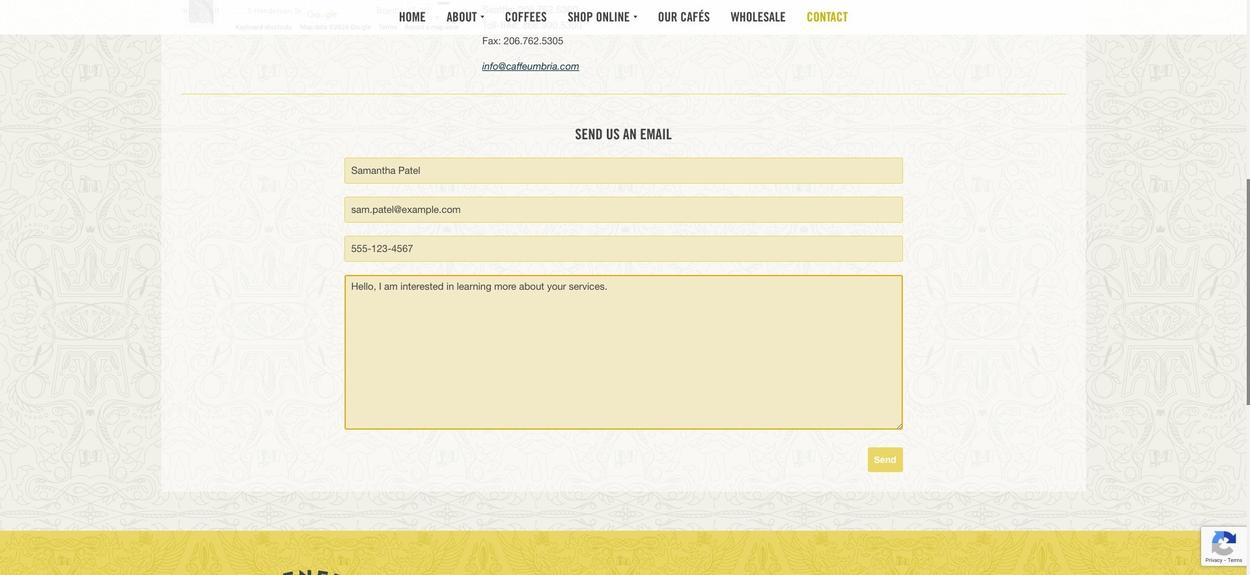 Task type: locate. For each thing, give the bounding box(es) containing it.
Email email field
[[344, 197, 903, 223]]



Task type: describe. For each thing, give the bounding box(es) containing it.
Name text field
[[344, 158, 903, 184]]

Message text field
[[344, 275, 903, 430]]

Phone Number telephone field
[[344, 236, 903, 262]]



